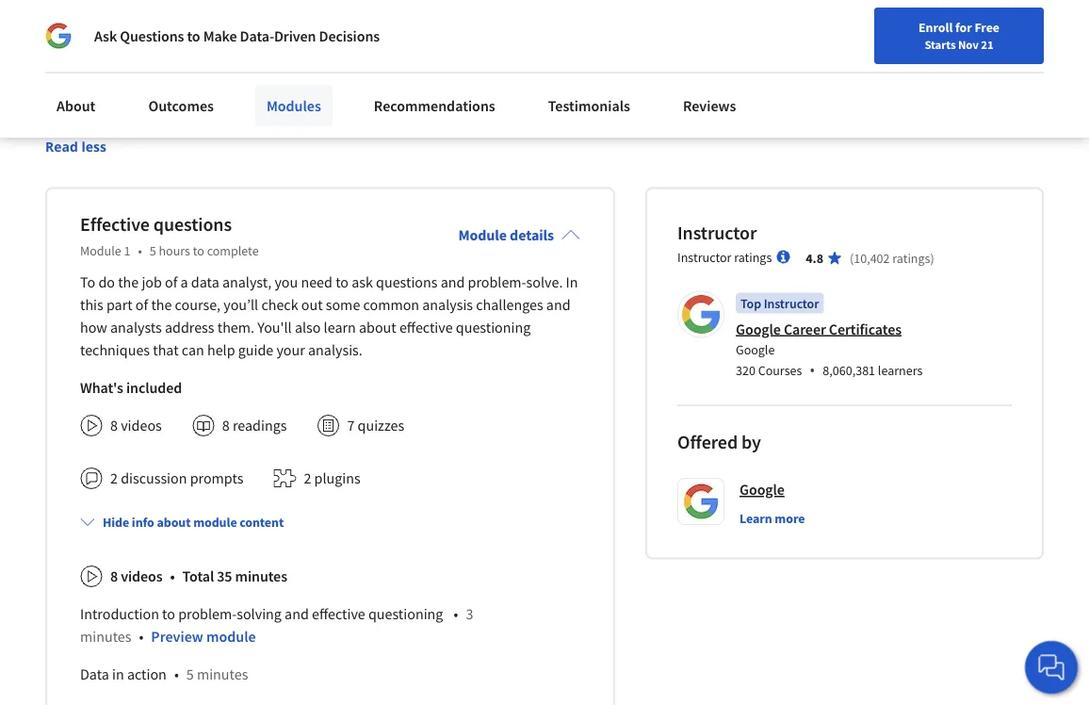 Task type: locate. For each thing, give the bounding box(es) containing it.
module left 1
[[80, 242, 121, 259]]

8 up introduction
[[110, 567, 118, 586]]

1 horizontal spatial 5
[[186, 665, 194, 684]]

0 horizontal spatial questioning
[[369, 605, 444, 624]]

instructor up career
[[764, 295, 820, 312]]

minutes right 35
[[235, 567, 288, 586]]

videos up introduction
[[121, 567, 163, 586]]

ratings
[[735, 249, 772, 266], [893, 250, 931, 267]]

and inside info about module content "element"
[[285, 605, 309, 624]]

2 videos from the top
[[121, 567, 163, 586]]

0 vertical spatial questioning
[[456, 318, 531, 337]]

action
[[127, 665, 167, 684]]

• left total
[[170, 567, 175, 586]]

questioning down challenges
[[456, 318, 531, 337]]

1 horizontal spatial questions
[[376, 273, 438, 292]]

the right "do"
[[118, 273, 139, 292]]

common
[[363, 296, 420, 315]]

effective right solving
[[312, 605, 366, 624]]

1 videos from the top
[[121, 416, 162, 435]]

certificates
[[830, 320, 902, 339]]

problem- up challenges
[[468, 273, 527, 292]]

module
[[459, 226, 507, 245], [80, 242, 121, 259]]

1 vertical spatial of
[[136, 296, 148, 315]]

1 horizontal spatial ratings
[[893, 250, 931, 267]]

to do the job of a data analyst, you need to ask questions and problem-solve. in this part of the course, you'll check out some common analysis challenges and how analysts address them. you'll also learn about effective questioning techniques that can help guide your analysis.
[[80, 273, 578, 360]]

a
[[181, 273, 188, 292]]

5 left hours at the top left
[[150, 242, 156, 259]]

of right part
[[136, 296, 148, 315]]

module down prompts
[[193, 514, 237, 531]]

courses
[[759, 362, 803, 379]]

0 horizontal spatial about
[[157, 514, 191, 531]]

None search field
[[239, 12, 380, 49]]

read
[[45, 137, 78, 155]]

and up the "analysis"
[[441, 273, 465, 292]]

questions inside effective questions module 1 • 5 hours to complete
[[153, 212, 232, 236]]

help
[[207, 341, 235, 360]]

effective inside to do the job of a data analyst, you need to ask questions and problem-solve. in this part of the course, you'll check out some common analysis challenges and how analysts address them. you'll also learn about effective questioning techniques that can help guide your analysis.
[[400, 318, 453, 337]]

in
[[112, 665, 124, 684]]

nov
[[959, 37, 979, 52]]

questioning inside to do the job of a data analyst, you need to ask questions and problem-solve. in this part of the course, you'll check out some common analysis challenges and how analysts address them. you'll also learn about effective questioning techniques that can help guide your analysis.
[[456, 318, 531, 337]]

to up preview
[[162, 605, 175, 624]]

questions up hours at the top left
[[153, 212, 232, 236]]

problem-
[[468, 273, 527, 292], [178, 605, 237, 624]]

info about module content element
[[73, 498, 581, 705]]

by
[[742, 431, 762, 454]]

minutes
[[235, 567, 288, 586], [80, 628, 132, 647], [197, 665, 248, 684]]

videos inside info about module content "element"
[[121, 567, 163, 586]]

• right courses
[[810, 360, 816, 381]]

to left ask
[[336, 273, 349, 292]]

problem- up preview module link
[[178, 605, 237, 624]]

2 plugins
[[304, 469, 361, 488]]

total
[[183, 567, 214, 586]]

google up learn
[[740, 481, 785, 499]]

•
[[138, 242, 142, 259], [810, 360, 816, 381], [170, 567, 175, 586], [454, 605, 459, 624], [139, 628, 144, 647], [174, 665, 179, 684]]

0 vertical spatial module
[[193, 514, 237, 531]]

questioning left 3
[[369, 605, 444, 624]]

testimonials
[[549, 96, 631, 115]]

problem- inside to do the job of a data analyst, you need to ask questions and problem-solve. in this part of the course, you'll check out some common analysis challenges and how analysts address them. you'll also learn about effective questioning techniques that can help guide your analysis.
[[468, 273, 527, 292]]

1 horizontal spatial effective
[[400, 318, 453, 337]]

2 vertical spatial and
[[285, 605, 309, 624]]

and
[[441, 273, 465, 292], [547, 296, 571, 315], [285, 605, 309, 624]]

career
[[784, 320, 827, 339]]

google link
[[740, 478, 785, 501]]

minutes down introduction
[[80, 628, 132, 647]]

about right "info"
[[157, 514, 191, 531]]

7 quizzes
[[347, 416, 405, 435]]

1 vertical spatial minutes
[[80, 628, 132, 647]]

ask
[[352, 273, 373, 292]]

5 down • preview module
[[186, 665, 194, 684]]

5
[[150, 242, 156, 259], [186, 665, 194, 684]]

1 horizontal spatial the
[[151, 296, 172, 315]]

to inside effective questions module 1 • 5 hours to complete
[[193, 242, 204, 259]]

instructor up google career certificates icon
[[678, 249, 732, 266]]

about
[[57, 96, 96, 115]]

1 vertical spatial videos
[[121, 567, 163, 586]]

0 horizontal spatial module
[[80, 242, 121, 259]]

1 2 from the left
[[110, 469, 118, 488]]

menu item
[[763, 19, 885, 80]]

info
[[132, 514, 154, 531]]

1 horizontal spatial about
[[359, 318, 397, 337]]

the down job
[[151, 296, 172, 315]]

2 discussion prompts
[[110, 469, 244, 488]]

0 vertical spatial 8 videos
[[110, 416, 162, 435]]

1 vertical spatial 8 videos
[[110, 567, 163, 586]]

module left details
[[459, 226, 507, 245]]

0 vertical spatial problem-
[[468, 273, 527, 292]]

instructor up instructor ratings
[[678, 221, 757, 244]]

module down solving
[[206, 628, 256, 647]]

8 videos
[[110, 416, 162, 435], [110, 567, 163, 586]]

questions up the common
[[376, 273, 438, 292]]

0 horizontal spatial the
[[118, 273, 139, 292]]

1 vertical spatial google
[[736, 342, 775, 358]]

effective
[[80, 212, 150, 236]]

questioning
[[456, 318, 531, 337], [369, 605, 444, 624]]

0 vertical spatial 5
[[150, 242, 156, 259]]

8 videos down the what's included
[[110, 416, 162, 435]]

2 left plugins
[[304, 469, 311, 488]]

0 vertical spatial and
[[441, 273, 465, 292]]

check
[[262, 296, 298, 315]]

google career certificates image
[[681, 294, 722, 335]]

of
[[165, 273, 178, 292], [136, 296, 148, 315]]

videos down the what's included
[[121, 416, 162, 435]]

ratings right 10,402
[[893, 250, 931, 267]]

• right 1
[[138, 242, 142, 259]]

videos
[[121, 416, 162, 435], [121, 567, 163, 586]]

offered by
[[678, 431, 762, 454]]

1 vertical spatial about
[[157, 514, 191, 531]]

introduction
[[80, 605, 159, 624]]

• right action
[[174, 665, 179, 684]]

10,402
[[854, 250, 891, 267]]

module
[[193, 514, 237, 531], [206, 628, 256, 647]]

discussion
[[121, 469, 187, 488]]

2 vertical spatial instructor
[[764, 295, 820, 312]]

to
[[187, 26, 200, 45], [193, 242, 204, 259], [336, 273, 349, 292], [162, 605, 175, 624]]

to inside to do the job of a data analyst, you need to ask questions and problem-solve. in this part of the course, you'll check out some common analysis challenges and how analysts address them. you'll also learn about effective questioning techniques that can help guide your analysis.
[[336, 273, 349, 292]]

decisions
[[319, 26, 380, 45]]

0 vertical spatial instructor
[[678, 221, 757, 244]]

8 videos up introduction
[[110, 567, 163, 586]]

1 horizontal spatial problem-
[[468, 273, 527, 292]]

chat with us image
[[1037, 652, 1067, 683]]

how
[[80, 318, 107, 337]]

1 vertical spatial problem-
[[178, 605, 237, 624]]

1 vertical spatial 5
[[186, 665, 194, 684]]

1 vertical spatial questioning
[[369, 605, 444, 624]]

data in action • 5 minutes
[[80, 665, 248, 684]]

reviews link
[[672, 85, 748, 126]]

readings
[[233, 416, 287, 435]]

2 vertical spatial google
[[740, 481, 785, 499]]

you
[[275, 273, 298, 292]]

0 vertical spatial the
[[118, 273, 139, 292]]

instructor ratings
[[678, 249, 772, 266]]

1 horizontal spatial 2
[[304, 469, 311, 488]]

8,060,381
[[823, 362, 876, 379]]

learn more button
[[740, 509, 806, 528]]

google up 320 on the bottom right of the page
[[736, 342, 775, 358]]

1 horizontal spatial questioning
[[456, 318, 531, 337]]

• left 3
[[454, 605, 459, 624]]

0 vertical spatial questions
[[153, 212, 232, 236]]

1 vertical spatial questions
[[376, 273, 438, 292]]

of left a
[[165, 273, 178, 292]]

ratings up top
[[735, 249, 772, 266]]

quizzes
[[358, 416, 405, 435]]

0 vertical spatial videos
[[121, 416, 162, 435]]

21
[[982, 37, 994, 52]]

0 horizontal spatial effective
[[312, 605, 366, 624]]

0 horizontal spatial 5
[[150, 242, 156, 259]]

about down the common
[[359, 318, 397, 337]]

effective down the "analysis"
[[400, 318, 453, 337]]

8
[[110, 416, 118, 435], [222, 416, 230, 435], [110, 567, 118, 586]]

2 2 from the left
[[304, 469, 311, 488]]

more
[[775, 510, 806, 527]]

the
[[118, 273, 139, 292], [151, 296, 172, 315]]

introduction to problem-solving and effective questioning •
[[80, 605, 459, 624]]

2 left the "discussion"
[[110, 469, 118, 488]]

2 horizontal spatial and
[[547, 296, 571, 315]]

• preview module
[[139, 628, 256, 647]]

0 horizontal spatial questions
[[153, 212, 232, 236]]

included
[[126, 379, 182, 398]]

• inside effective questions module 1 • 5 hours to complete
[[138, 242, 142, 259]]

to inside info about module content "element"
[[162, 605, 175, 624]]

)
[[931, 250, 935, 267]]

make
[[203, 26, 237, 45]]

• total 35 minutes
[[170, 567, 288, 586]]

and down "in"
[[547, 296, 571, 315]]

1 horizontal spatial of
[[165, 273, 178, 292]]

effective
[[400, 318, 453, 337], [312, 605, 366, 624]]

to right hours at the top left
[[193, 242, 204, 259]]

data
[[80, 665, 109, 684]]

0 vertical spatial google
[[736, 320, 781, 339]]

2 8 videos from the top
[[110, 567, 163, 586]]

0 horizontal spatial ratings
[[735, 249, 772, 266]]

ask
[[94, 26, 117, 45]]

minutes down preview module link
[[197, 665, 248, 684]]

1 vertical spatial effective
[[312, 605, 366, 624]]

outcomes
[[148, 96, 214, 115]]

2 for 2 discussion prompts
[[110, 469, 118, 488]]

0 horizontal spatial problem-
[[178, 605, 237, 624]]

0 vertical spatial about
[[359, 318, 397, 337]]

0 vertical spatial of
[[165, 273, 178, 292]]

1 vertical spatial the
[[151, 296, 172, 315]]

5 inside info about module content "element"
[[186, 665, 194, 684]]

google down top
[[736, 320, 781, 339]]

and right solving
[[285, 605, 309, 624]]

testimonials link
[[537, 85, 642, 126]]

0 horizontal spatial and
[[285, 605, 309, 624]]

1 vertical spatial instructor
[[678, 249, 732, 266]]

0 vertical spatial effective
[[400, 318, 453, 337]]

0 horizontal spatial 2
[[110, 469, 118, 488]]

what's included
[[80, 379, 182, 398]]

8 left readings
[[222, 416, 230, 435]]

solving
[[237, 605, 282, 624]]

analysts
[[110, 318, 162, 337]]

1 horizontal spatial and
[[441, 273, 465, 292]]



Task type: describe. For each thing, give the bounding box(es) containing it.
hide info about module content button
[[73, 505, 292, 539]]

google career certificates link
[[736, 320, 902, 339]]

questions inside to do the job of a data analyst, you need to ask questions and problem-solve. in this part of the course, you'll check out some common analysis challenges and how analysts address them. you'll also learn about effective questioning techniques that can help guide your analysis.
[[376, 273, 438, 292]]

module inside effective questions module 1 • 5 hours to complete
[[80, 242, 121, 259]]

plugins
[[314, 469, 361, 488]]

guide
[[238, 341, 274, 360]]

job
[[142, 273, 162, 292]]

recommendations
[[374, 96, 496, 115]]

preview
[[151, 628, 203, 647]]

modules
[[267, 96, 321, 115]]

320
[[736, 362, 756, 379]]

solve.
[[527, 273, 563, 292]]

hours
[[159, 242, 190, 259]]

ask questions to make data-driven decisions
[[94, 26, 380, 45]]

instructor for instructor ratings
[[678, 249, 732, 266]]

google image
[[45, 23, 72, 49]]

( 10,402 ratings )
[[850, 250, 935, 267]]

minutes inside 3 minutes
[[80, 628, 132, 647]]

part
[[106, 296, 133, 315]]

modules link
[[255, 85, 333, 126]]

driven
[[274, 26, 316, 45]]

you'll
[[224, 296, 259, 315]]

to
[[80, 273, 95, 292]]

module details
[[459, 226, 554, 245]]

techniques
[[80, 341, 150, 360]]

about inside to do the job of a data analyst, you need to ask questions and problem-solve. in this part of the course, you'll check out some common analysis challenges and how analysts address them. you'll also learn about effective questioning techniques that can help guide your analysis.
[[359, 318, 397, 337]]

1 8 videos from the top
[[110, 416, 162, 435]]

less
[[82, 137, 106, 155]]

them.
[[218, 318, 255, 337]]

in
[[566, 273, 578, 292]]

learn more
[[740, 510, 806, 527]]

show notifications image
[[904, 24, 927, 46]]

8 videos inside info about module content "element"
[[110, 567, 163, 586]]

3 minutes
[[80, 605, 474, 647]]

can
[[182, 341, 204, 360]]

top
[[741, 295, 762, 312]]

about inside hide info about module content dropdown button
[[157, 514, 191, 531]]

8 readings
[[222, 416, 287, 435]]

about link
[[45, 85, 107, 126]]

learn
[[324, 318, 356, 337]]

4.8
[[806, 250, 824, 267]]

what's
[[80, 379, 123, 398]]

read less
[[45, 137, 106, 155]]

to left the make
[[187, 26, 200, 45]]

need
[[301, 273, 333, 292]]

effective questions module 1 • 5 hours to complete
[[80, 212, 259, 259]]

learners
[[879, 362, 923, 379]]

questioning inside info about module content "element"
[[369, 605, 444, 624]]

some
[[326, 296, 360, 315]]

for
[[956, 19, 973, 36]]

3
[[466, 605, 474, 624]]

data
[[191, 273, 219, 292]]

read less button
[[45, 136, 106, 156]]

hide info about module content
[[103, 514, 284, 531]]

details
[[510, 226, 554, 245]]

1 horizontal spatial module
[[459, 226, 507, 245]]

data-
[[240, 26, 274, 45]]

content
[[240, 514, 284, 531]]

5 inside effective questions module 1 • 5 hours to complete
[[150, 242, 156, 259]]

out
[[301, 296, 323, 315]]

challenges
[[476, 296, 544, 315]]

instructor inside top instructor google career certificates google 320 courses • 8,060,381 learners
[[764, 295, 820, 312]]

top instructor google career certificates google 320 courses • 8,060,381 learners
[[736, 295, 923, 381]]

complete
[[207, 242, 259, 259]]

recommendations link
[[363, 85, 507, 126]]

do
[[98, 273, 115, 292]]

free
[[975, 19, 1000, 36]]

0 vertical spatial minutes
[[235, 567, 288, 586]]

instructor for instructor
[[678, 221, 757, 244]]

enroll
[[919, 19, 954, 36]]

0 horizontal spatial of
[[136, 296, 148, 315]]

8 down what's
[[110, 416, 118, 435]]

1 vertical spatial module
[[206, 628, 256, 647]]

effective inside info about module content "element"
[[312, 605, 366, 624]]

prompts
[[190, 469, 244, 488]]

analysis
[[423, 296, 473, 315]]

coursera image
[[9, 15, 129, 45]]

address
[[165, 318, 215, 337]]

• inside top instructor google career certificates google 320 courses • 8,060,381 learners
[[810, 360, 816, 381]]

module inside dropdown button
[[193, 514, 237, 531]]

problem- inside info about module content "element"
[[178, 605, 237, 624]]

1 vertical spatial and
[[547, 296, 571, 315]]

8 inside info about module content "element"
[[110, 567, 118, 586]]

your
[[277, 341, 305, 360]]

also
[[295, 318, 321, 337]]

hide
[[103, 514, 129, 531]]

learn
[[740, 510, 773, 527]]

analyst,
[[222, 273, 272, 292]]

2 vertical spatial minutes
[[197, 665, 248, 684]]

(
[[850, 250, 854, 267]]

2 for 2 plugins
[[304, 469, 311, 488]]

that
[[153, 341, 179, 360]]

• down introduction
[[139, 628, 144, 647]]

this
[[80, 296, 103, 315]]

7
[[347, 416, 355, 435]]

outcomes link
[[137, 85, 225, 126]]



Task type: vqa. For each thing, say whether or not it's contained in the screenshot.
"What do you want to learn?" TEXT BOX
no



